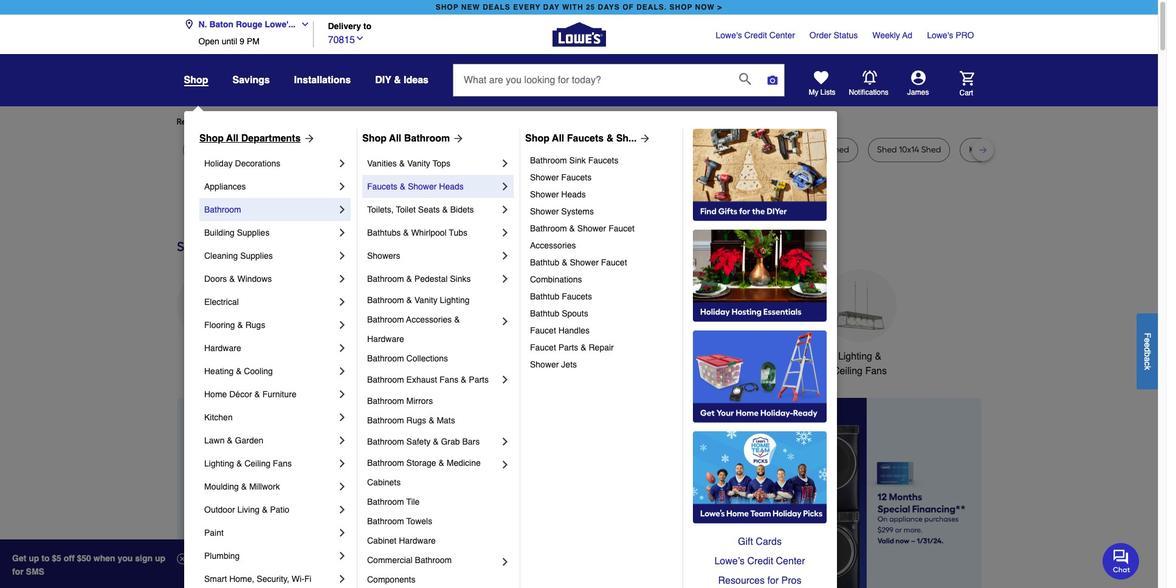 Task type: locate. For each thing, give the bounding box(es) containing it.
shop new deals every day with 25 days of deals. shop now > link
[[433, 0, 725, 15]]

faucets & shower heads
[[367, 182, 464, 191]]

bathtub & shower faucet combinations link
[[530, 254, 674, 288]]

fans
[[865, 366, 887, 377], [440, 375, 458, 385], [273, 459, 292, 469]]

you for recommended searches for you
[[287, 117, 302, 127]]

1 vertical spatial to
[[41, 554, 50, 564]]

parts down kitchen faucets
[[469, 375, 489, 385]]

fans inside lighting & ceiling fans link
[[273, 459, 292, 469]]

mower
[[215, 145, 242, 155]]

all up mower
[[226, 133, 238, 144]]

shop all faucets & sh... link
[[525, 131, 651, 146]]

lighting & ceiling fans link
[[204, 452, 336, 475]]

pedestal
[[414, 274, 448, 284]]

chevron right image for faucets & shower heads
[[499, 181, 511, 193]]

2 horizontal spatial lighting
[[838, 351, 872, 362]]

decorations down peel
[[235, 159, 280, 168]]

>
[[718, 3, 722, 12]]

for left pros
[[767, 576, 779, 587]]

kitchen inside button
[[455, 351, 488, 362]]

shed right storage
[[830, 145, 849, 155]]

1 horizontal spatial you
[[395, 117, 410, 127]]

gift cards link
[[693, 533, 827, 552]]

1 horizontal spatial kitchen
[[455, 351, 488, 362]]

0 vertical spatial to
[[363, 22, 372, 31]]

pros
[[782, 576, 802, 587]]

shop inside shop all faucets & sh... link
[[525, 133, 550, 144]]

towels
[[406, 517, 432, 526]]

supplies up the "windows"
[[240, 251, 273, 261]]

faucet up shower jets
[[530, 343, 556, 353]]

faucet inside the bathtub & shower faucet combinations
[[601, 258, 627, 267]]

1 vertical spatial lighting
[[838, 351, 872, 362]]

2 up from the left
[[155, 554, 165, 564]]

bathroom inside "link"
[[367, 437, 404, 447]]

smart inside button
[[740, 351, 766, 362]]

1 horizontal spatial all
[[389, 133, 401, 144]]

0 vertical spatial smart
[[740, 351, 766, 362]]

bathroom for bathroom rugs & mats
[[367, 416, 404, 426]]

1 horizontal spatial arrow right image
[[637, 133, 651, 145]]

appliances button
[[177, 269, 250, 364]]

faucets up spouts
[[562, 292, 592, 302]]

0 horizontal spatial smart
[[204, 574, 227, 584]]

to up chevron down image
[[363, 22, 372, 31]]

hardware inside "link"
[[204, 343, 241, 353]]

chevron right image for appliances
[[336, 181, 348, 193]]

1 vertical spatial lighting & ceiling fans
[[204, 459, 292, 469]]

1 horizontal spatial to
[[363, 22, 372, 31]]

shower up toilets, toilet seats & bidets
[[408, 182, 437, 191]]

0 horizontal spatial heads
[[439, 182, 464, 191]]

1 shed from the left
[[715, 145, 734, 155]]

bidets
[[450, 205, 474, 215]]

chevron right image for holiday decorations
[[336, 157, 348, 170]]

outdoor down moulding
[[204, 505, 235, 515]]

1 horizontal spatial ceiling
[[833, 366, 863, 377]]

you inside more suggestions for you link
[[395, 117, 410, 127]]

accessories inside bathroom & shower faucet accessories
[[530, 241, 576, 250]]

home inside smart home button
[[769, 351, 795, 362]]

lowe's home improvement logo image
[[552, 8, 606, 61]]

lowe's left "pro"
[[927, 30, 953, 40]]

hardware down towels
[[399, 536, 436, 546]]

vanity down pedestal
[[414, 295, 438, 305]]

all up door interior at the top left of the page
[[389, 133, 401, 144]]

1 vertical spatial ceiling
[[244, 459, 271, 469]]

for inside 'link'
[[767, 576, 779, 587]]

search image
[[739, 73, 751, 85]]

up right sign
[[155, 554, 165, 564]]

fans inside lighting & ceiling fans
[[865, 366, 887, 377]]

shop left the new
[[436, 3, 459, 12]]

outdoor for outdoor tools & equipment
[[548, 351, 583, 362]]

chevron right image for doors & windows
[[336, 273, 348, 285]]

appliances up heating
[[189, 351, 237, 362]]

1 vertical spatial center
[[776, 556, 805, 567]]

0 horizontal spatial kitchen
[[204, 413, 233, 423]]

my lists
[[809, 88, 836, 97]]

0 vertical spatial vanity
[[407, 159, 430, 168]]

1 horizontal spatial smart
[[740, 351, 766, 362]]

1 horizontal spatial parts
[[558, 343, 578, 353]]

0 vertical spatial lighting
[[440, 295, 470, 305]]

bathtub up combinations
[[530, 258, 559, 267]]

1 horizontal spatial decorations
[[372, 366, 424, 377]]

2 e from the top
[[1143, 343, 1153, 347]]

1 horizontal spatial accessories
[[530, 241, 576, 250]]

bathroom mirrors
[[367, 396, 433, 406]]

hardware up the christmas
[[367, 334, 404, 344]]

shop up door
[[362, 133, 387, 144]]

shed right "10x14"
[[921, 145, 941, 155]]

shop inside shop all bathroom link
[[362, 133, 387, 144]]

credit up 'resources for pros' 'link'
[[747, 556, 773, 567]]

bathroom collections link
[[367, 349, 511, 368]]

flooring & rugs
[[204, 320, 265, 330]]

0 vertical spatial outdoor
[[548, 351, 583, 362]]

for up shop all bathroom
[[382, 117, 393, 127]]

shed
[[715, 145, 734, 155], [830, 145, 849, 155], [877, 145, 897, 155], [921, 145, 941, 155]]

outdoor up equipment at the bottom of the page
[[548, 351, 583, 362]]

of
[[623, 3, 634, 12]]

cabinet hardware
[[367, 536, 436, 546]]

bathtubs
[[367, 228, 401, 238]]

spouts
[[562, 309, 588, 319]]

shed 10x14 shed
[[877, 145, 941, 155]]

kitchen for kitchen
[[204, 413, 233, 423]]

heads down tops
[[439, 182, 464, 191]]

&
[[394, 75, 401, 86], [607, 133, 614, 144], [399, 159, 405, 168], [400, 182, 406, 191], [442, 205, 448, 215], [569, 224, 575, 233], [403, 228, 409, 238], [562, 258, 568, 267], [229, 274, 235, 284], [406, 274, 412, 284], [406, 295, 412, 305], [454, 315, 460, 325], [237, 320, 243, 330], [581, 343, 586, 353], [611, 351, 617, 362], [875, 351, 882, 362], [236, 367, 242, 376], [461, 375, 467, 385], [254, 390, 260, 399], [429, 416, 434, 426], [227, 436, 233, 446], [433, 437, 439, 447], [439, 458, 444, 468], [236, 459, 242, 469], [241, 482, 247, 492], [262, 505, 268, 515]]

shower jets
[[530, 360, 577, 370]]

chevron right image for bathroom safety & grab bars
[[499, 436, 511, 448]]

1 horizontal spatial fans
[[440, 375, 458, 385]]

1 all from the left
[[226, 133, 238, 144]]

bathroom inside bathroom accessories & hardware
[[367, 315, 404, 325]]

up to 30 percent off select major appliances. plus, save up to an extra $750 on major appliances. image
[[392, 398, 982, 588]]

0 horizontal spatial arrow right image
[[450, 133, 465, 145]]

0 vertical spatial appliances
[[204, 182, 246, 191]]

chevron right image for plumbing
[[336, 550, 348, 562]]

chevron right image for bathroom
[[336, 204, 348, 216]]

e up b at the right
[[1143, 343, 1153, 347]]

chevron right image for bathroom & pedestal sinks
[[499, 273, 511, 285]]

chevron right image for smart home, security, wi-fi
[[336, 573, 348, 585]]

fi
[[304, 574, 311, 584]]

4 shed from the left
[[921, 145, 941, 155]]

0 vertical spatial supplies
[[237, 228, 270, 238]]

pm
[[247, 36, 260, 46]]

you
[[118, 554, 133, 564]]

supplies up cleaning supplies
[[237, 228, 270, 238]]

1 vertical spatial home
[[204, 390, 227, 399]]

credit
[[744, 30, 767, 40], [747, 556, 773, 567]]

vanities & vanity tops
[[367, 159, 450, 168]]

vanity down interior
[[407, 159, 430, 168]]

1 vertical spatial credit
[[747, 556, 773, 567]]

1 vertical spatial outdoor
[[204, 505, 235, 515]]

chevron down image
[[355, 33, 365, 43]]

home décor & furniture link
[[204, 383, 336, 406]]

bathroom inside bathroom & shower faucet accessories
[[530, 224, 567, 233]]

shed left outdoor
[[715, 145, 734, 155]]

faucet down bathroom & shower faucet accessories link
[[601, 258, 627, 267]]

lowe's home improvement cart image
[[960, 71, 974, 85]]

electrical link
[[204, 291, 336, 314]]

resources for pros link
[[693, 571, 827, 588]]

0 horizontal spatial you
[[287, 117, 302, 127]]

0 horizontal spatial up
[[29, 554, 39, 564]]

rugs up hardware "link"
[[245, 320, 265, 330]]

up
[[29, 554, 39, 564], [155, 554, 165, 564]]

1 horizontal spatial lowe's
[[927, 30, 953, 40]]

1 horizontal spatial up
[[155, 554, 165, 564]]

bathroom & pedestal sinks link
[[367, 267, 499, 291]]

faucets left shower jets
[[491, 351, 525, 362]]

1 horizontal spatial shop
[[670, 3, 693, 12]]

shed for shed
[[830, 145, 849, 155]]

you for more suggestions for you
[[395, 117, 410, 127]]

equipment
[[559, 366, 606, 377]]

sign
[[135, 554, 153, 564]]

2 bathtub from the top
[[530, 292, 559, 302]]

$50
[[77, 554, 91, 564]]

ideas
[[404, 75, 429, 86]]

0 vertical spatial center
[[770, 30, 795, 40]]

1 bathtub from the top
[[530, 258, 559, 267]]

door interior
[[376, 145, 424, 155]]

2 horizontal spatial shop
[[525, 133, 550, 144]]

0 vertical spatial lighting & ceiling fans
[[833, 351, 887, 377]]

accessories inside bathroom accessories & hardware
[[406, 315, 452, 325]]

for down get
[[12, 567, 24, 577]]

open until 9 pm
[[198, 36, 260, 46]]

1 horizontal spatial lighting & ceiling fans
[[833, 351, 887, 377]]

0 vertical spatial decorations
[[235, 159, 280, 168]]

up up the sms
[[29, 554, 39, 564]]

bathroom rugs & mats
[[367, 416, 455, 426]]

1 vertical spatial appliances
[[189, 351, 237, 362]]

bathtub inside bathtub faucets link
[[530, 292, 559, 302]]

heads inside shower heads link
[[561, 190, 586, 199]]

kitchen right collections
[[455, 351, 488, 362]]

parts up jets
[[558, 343, 578, 353]]

1 vertical spatial bathtub
[[530, 292, 559, 302]]

chevron right image for bathroom exhaust fans & parts
[[499, 374, 511, 386]]

chevron right image
[[499, 157, 511, 170], [336, 181, 348, 193], [499, 181, 511, 193], [336, 204, 348, 216], [499, 227, 511, 239], [499, 250, 511, 262], [499, 316, 511, 328], [336, 342, 348, 354], [336, 365, 348, 378], [336, 388, 348, 401], [336, 412, 348, 424], [336, 458, 348, 470], [336, 504, 348, 516], [336, 527, 348, 539], [499, 556, 511, 568]]

mirrors
[[406, 396, 433, 406]]

3 all from the left
[[552, 133, 564, 144]]

0 vertical spatial rugs
[[245, 320, 265, 330]]

shed for shed 10x14 shed
[[877, 145, 897, 155]]

2 shed from the left
[[830, 145, 849, 155]]

1 vertical spatial vanity
[[414, 295, 438, 305]]

bathtub inside bathtub spouts link
[[530, 309, 559, 319]]

0 horizontal spatial all
[[226, 133, 238, 144]]

shop for shop all departments
[[199, 133, 224, 144]]

1 vertical spatial accessories
[[406, 315, 452, 325]]

bathroom & shower faucet accessories
[[530, 224, 637, 250]]

sms
[[26, 567, 44, 577]]

shower down shower faucets
[[530, 190, 559, 199]]

2 horizontal spatial fans
[[865, 366, 887, 377]]

bathtub inside the bathtub & shower faucet combinations
[[530, 258, 559, 267]]

1 vertical spatial parts
[[469, 375, 489, 385]]

accessories down the bathroom & vanity lighting link
[[406, 315, 452, 325]]

bathtub
[[530, 258, 559, 267], [530, 292, 559, 302], [530, 309, 559, 319]]

bathroom for bathroom & pedestal sinks
[[367, 274, 404, 284]]

whirlpool
[[411, 228, 447, 238]]

faucets down vanities at the left top
[[367, 182, 397, 191]]

center up pros
[[776, 556, 805, 567]]

shop button
[[184, 74, 208, 86]]

lowe'...
[[265, 19, 296, 29]]

you up shop all bathroom
[[395, 117, 410, 127]]

1 vertical spatial supplies
[[240, 251, 273, 261]]

lowe's credit center
[[715, 556, 805, 567]]

for inside get up to $5 off $50 when you sign up for sms
[[12, 567, 24, 577]]

arrow right image inside shop all bathroom link
[[450, 133, 465, 145]]

decorations for holiday
[[235, 159, 280, 168]]

smart for smart home, security, wi-fi
[[204, 574, 227, 584]]

you up arrow right image
[[287, 117, 302, 127]]

smart for smart home
[[740, 351, 766, 362]]

lowe's pro link
[[927, 29, 974, 41]]

order status
[[810, 30, 858, 40]]

arrow left image
[[403, 504, 415, 517]]

decorations
[[235, 159, 280, 168], [372, 366, 424, 377]]

credit inside 'link'
[[747, 556, 773, 567]]

arrow right image
[[450, 133, 465, 145], [637, 133, 651, 145], [959, 504, 971, 517]]

0 horizontal spatial shop
[[199, 133, 224, 144]]

chevron right image for home décor & furniture
[[336, 388, 348, 401]]

faucets up quikrete
[[567, 133, 604, 144]]

seats
[[418, 205, 440, 215]]

all down the recommended searches for you heading
[[552, 133, 564, 144]]

refrigerator
[[452, 145, 498, 155]]

weekly ad
[[873, 30, 913, 40]]

chevron right image for lawn & garden
[[336, 435, 348, 447]]

rugs down mirrors
[[406, 416, 426, 426]]

1 vertical spatial decorations
[[372, 366, 424, 377]]

outdoor inside outdoor tools & equipment
[[548, 351, 583, 362]]

shower down shower systems link
[[577, 224, 606, 233]]

2 all from the left
[[389, 133, 401, 144]]

Search Query text field
[[453, 64, 729, 96]]

& inside "link"
[[433, 437, 439, 447]]

credit up search image on the right top
[[744, 30, 767, 40]]

chevron right image for lighting & ceiling fans
[[336, 458, 348, 470]]

chevron right image for outdoor living & patio
[[336, 504, 348, 516]]

1 vertical spatial smart
[[204, 574, 227, 584]]

center for lowe's credit center
[[770, 30, 795, 40]]

bathroom inside bathroom storage & medicine cabinets
[[367, 458, 404, 468]]

weekly ad link
[[873, 29, 913, 41]]

bathtub faucets link
[[530, 288, 674, 305]]

1 you from the left
[[287, 117, 302, 127]]

0 horizontal spatial fans
[[273, 459, 292, 469]]

shed left "10x14"
[[877, 145, 897, 155]]

chat invite button image
[[1103, 543, 1140, 580]]

peel
[[270, 145, 286, 155]]

shower systems link
[[530, 203, 674, 220]]

0 horizontal spatial lighting
[[204, 459, 234, 469]]

bathroom link
[[204, 198, 336, 221]]

bathroom accessories & hardware
[[367, 315, 462, 344]]

chevron right image for kitchen
[[336, 412, 348, 424]]

decorations inside button
[[372, 366, 424, 377]]

to left $5
[[41, 554, 50, 564]]

chevron right image
[[336, 157, 348, 170], [499, 204, 511, 216], [336, 227, 348, 239], [336, 250, 348, 262], [336, 273, 348, 285], [499, 273, 511, 285], [336, 296, 348, 308], [336, 319, 348, 331], [499, 374, 511, 386], [336, 435, 348, 447], [499, 436, 511, 448], [499, 459, 511, 471], [336, 481, 348, 493], [336, 550, 348, 562], [336, 573, 348, 585]]

0 vertical spatial accessories
[[530, 241, 576, 250]]

lowe's down >
[[716, 30, 742, 40]]

systems
[[561, 207, 594, 216]]

2 vertical spatial bathtub
[[530, 309, 559, 319]]

lighting inside lighting & ceiling fans
[[838, 351, 872, 362]]

1 horizontal spatial heads
[[561, 190, 586, 199]]

shop up toilet on the top left of page
[[525, 133, 550, 144]]

doors & windows link
[[204, 267, 336, 291]]

bathroom tile link
[[367, 492, 511, 512]]

arrow right image for shop all bathroom
[[450, 133, 465, 145]]

2 horizontal spatial all
[[552, 133, 564, 144]]

0 horizontal spatial ceiling
[[244, 459, 271, 469]]

faucet down shower systems link
[[609, 224, 635, 233]]

paint link
[[204, 522, 336, 545]]

d
[[1143, 347, 1153, 352]]

0 vertical spatial parts
[[558, 343, 578, 353]]

3 shed from the left
[[877, 145, 897, 155]]

0 horizontal spatial lowe's
[[716, 30, 742, 40]]

0 vertical spatial bathtub
[[530, 258, 559, 267]]

bathtub down combinations
[[530, 292, 559, 302]]

tools
[[586, 351, 608, 362]]

hardware inside bathroom accessories & hardware
[[367, 334, 404, 344]]

bathroom for bathroom & shower faucet accessories
[[530, 224, 567, 233]]

shop up lawn mower
[[199, 133, 224, 144]]

& inside bathroom & shower faucet accessories
[[569, 224, 575, 233]]

shop left 'now' at the top
[[670, 3, 693, 12]]

decorations down the christmas
[[372, 366, 424, 377]]

james
[[908, 88, 929, 97]]

0 vertical spatial kitchen
[[455, 351, 488, 362]]

wallpaper
[[308, 145, 348, 155]]

3 bathtub from the top
[[530, 309, 559, 319]]

delivery to
[[328, 22, 372, 31]]

0 horizontal spatial decorations
[[235, 159, 280, 168]]

hardware
[[367, 334, 404, 344], [204, 343, 241, 353], [399, 536, 436, 546]]

0 vertical spatial credit
[[744, 30, 767, 40]]

n. baton rouge lowe'...
[[198, 19, 296, 29]]

bathroom for bathroom mirrors
[[367, 396, 404, 406]]

appliances down holiday
[[204, 182, 246, 191]]

0 vertical spatial ceiling
[[833, 366, 863, 377]]

chevron down image
[[296, 19, 310, 29]]

1 lowe's from the left
[[716, 30, 742, 40]]

1 horizontal spatial home
[[769, 351, 795, 362]]

hardware down flooring
[[204, 343, 241, 353]]

handles
[[558, 326, 590, 336]]

n.
[[198, 19, 207, 29]]

e up d
[[1143, 338, 1153, 343]]

1 horizontal spatial outdoor
[[548, 351, 583, 362]]

shower inside bathroom & shower faucet accessories
[[577, 224, 606, 233]]

heads up systems
[[561, 190, 586, 199]]

shop inside shop all departments link
[[199, 133, 224, 144]]

patio
[[270, 505, 289, 515]]

more
[[311, 117, 331, 127]]

kitchen up lawn
[[204, 413, 233, 423]]

gift cards
[[738, 537, 782, 548]]

None search field
[[453, 64, 785, 108]]

appliances inside "button"
[[189, 351, 237, 362]]

1 vertical spatial kitchen
[[204, 413, 233, 423]]

bathtub up faucet handles
[[530, 309, 559, 319]]

2 horizontal spatial arrow right image
[[959, 504, 971, 517]]

chevron right image for moulding & millwork
[[336, 481, 348, 493]]

get your home holiday-ready. image
[[693, 331, 827, 423]]

shop new deals every day with 25 days of deals. shop now >
[[436, 3, 722, 12]]

supplies
[[237, 228, 270, 238], [240, 251, 273, 261]]

1 vertical spatial rugs
[[406, 416, 426, 426]]

lawn
[[192, 145, 213, 155]]

2 shop from the left
[[362, 133, 387, 144]]

heads inside "faucets & shower heads" link
[[439, 182, 464, 191]]

outdoor
[[548, 351, 583, 362], [204, 505, 235, 515]]

shower down shop 25 days of deals by category image in the top of the page
[[570, 258, 599, 267]]

2 lowe's from the left
[[927, 30, 953, 40]]

2 vertical spatial lighting
[[204, 459, 234, 469]]

0 vertical spatial home
[[769, 351, 795, 362]]

to inside get up to $5 off $50 when you sign up for sms
[[41, 554, 50, 564]]

1 shop from the left
[[199, 133, 224, 144]]

smart
[[740, 351, 766, 362], [204, 574, 227, 584]]

doors
[[204, 274, 227, 284]]

1 horizontal spatial shop
[[362, 133, 387, 144]]

3 shop from the left
[[525, 133, 550, 144]]

arrow right image inside shop all faucets & sh... link
[[637, 133, 651, 145]]

doors & windows
[[204, 274, 272, 284]]

0 horizontal spatial shop
[[436, 3, 459, 12]]

center left order on the top right of the page
[[770, 30, 795, 40]]

accessories up combinations
[[530, 241, 576, 250]]

0 horizontal spatial outdoor
[[204, 505, 235, 515]]

lowe's home improvement notification center image
[[862, 70, 877, 85]]

fans inside bathroom exhaust fans & parts link
[[440, 375, 458, 385]]

center inside 'link'
[[776, 556, 805, 567]]

2 you from the left
[[395, 117, 410, 127]]

0 horizontal spatial accessories
[[406, 315, 452, 325]]

0 horizontal spatial to
[[41, 554, 50, 564]]

ceiling inside lighting & ceiling fans
[[833, 366, 863, 377]]

now
[[695, 3, 715, 12]]

lowe's home team holiday picks. image
[[693, 432, 827, 524]]

chevron right image for toilets, toilet seats & bidets
[[499, 204, 511, 216]]

wi-
[[292, 574, 304, 584]]

lighting & ceiling fans inside button
[[833, 351, 887, 377]]



Task type: describe. For each thing, give the bounding box(es) containing it.
bathroom inside commercial bathroom components
[[415, 556, 452, 565]]

bathroom towels
[[367, 517, 432, 526]]

0 horizontal spatial rugs
[[245, 320, 265, 330]]

bathroom & vanity lighting
[[367, 295, 470, 305]]

building supplies
[[204, 228, 270, 238]]

25 days of deals. don't miss deals every day. same-day delivery on in-stock orders placed by 2 p m. image
[[177, 398, 373, 588]]

chevron right image for electrical
[[336, 296, 348, 308]]

recommended searches for you heading
[[177, 116, 982, 128]]

1 up from the left
[[29, 554, 39, 564]]

bathtubs & whirlpool tubs
[[367, 228, 467, 238]]

savings button
[[233, 69, 270, 91]]

all for faucets
[[552, 133, 564, 144]]

sink
[[569, 156, 586, 165]]

my lists link
[[809, 71, 836, 97]]

2 shop from the left
[[670, 3, 693, 12]]

appliances link
[[204, 175, 336, 198]]

bathroom storage & medicine cabinets
[[367, 458, 483, 488]]

0 horizontal spatial parts
[[469, 375, 489, 385]]

shop for shop all faucets & sh...
[[525, 133, 550, 144]]

exhaust
[[406, 375, 437, 385]]

holiday
[[204, 159, 233, 168]]

searches
[[237, 117, 273, 127]]

bathroom for bathroom exhaust fans & parts
[[367, 375, 404, 385]]

bathtub for bathtub faucets
[[530, 292, 559, 302]]

security,
[[257, 574, 289, 584]]

holiday decorations link
[[204, 152, 336, 175]]

toilets,
[[367, 205, 394, 215]]

lawn & garden link
[[204, 429, 336, 452]]

suggestions
[[333, 117, 381, 127]]

1 e from the top
[[1143, 338, 1153, 343]]

heating & cooling link
[[204, 360, 336, 383]]

faucets & shower heads link
[[367, 175, 499, 198]]

order status link
[[810, 29, 858, 41]]

lighting & ceiling fans button
[[823, 269, 896, 379]]

sinks
[[450, 274, 471, 284]]

bathroom for bathroom safety & grab bars
[[367, 437, 404, 447]]

paint
[[204, 528, 224, 538]]

resources for pros
[[718, 576, 802, 587]]

decorations for christmas
[[372, 366, 424, 377]]

shower up 'shower heads'
[[530, 173, 559, 182]]

find gifts for the diyer. image
[[693, 129, 827, 221]]

safety
[[406, 437, 431, 447]]

with
[[562, 3, 583, 12]]

location image
[[184, 19, 194, 29]]

1 horizontal spatial lighting
[[440, 295, 470, 305]]

toilets, toilet seats & bidets link
[[367, 198, 499, 221]]

arrow right image for shop all faucets & sh...
[[637, 133, 651, 145]]

christmas
[[376, 351, 420, 362]]

& inside outdoor tools & equipment
[[611, 351, 617, 362]]

supplies for building supplies
[[237, 228, 270, 238]]

supplies for cleaning supplies
[[240, 251, 273, 261]]

kitchen for kitchen faucets
[[455, 351, 488, 362]]

kitchen faucets button
[[454, 269, 527, 364]]

lowe's credit center link
[[693, 552, 827, 571]]

installations
[[294, 75, 351, 86]]

faucets down sink
[[561, 173, 592, 182]]

25
[[586, 3, 595, 12]]

faucets inside button
[[491, 351, 525, 362]]

components
[[367, 575, 415, 585]]

holiday decorations
[[204, 159, 280, 168]]

credit for lowe's
[[747, 556, 773, 567]]

bathroom for bathroom accessories & hardware
[[367, 315, 404, 325]]

showers link
[[367, 244, 499, 267]]

delivery
[[328, 22, 361, 31]]

bathroom for bathroom tile
[[367, 497, 404, 507]]

shed for shed outdoor storage
[[715, 145, 734, 155]]

chevron right image for building supplies
[[336, 227, 348, 239]]

weekly
[[873, 30, 900, 40]]

when
[[93, 554, 115, 564]]

shop all bathroom link
[[362, 131, 465, 146]]

holiday hosting essentials. image
[[693, 230, 827, 322]]

f e e d b a c k
[[1143, 333, 1153, 370]]

departments
[[241, 133, 301, 144]]

diy & ideas button
[[375, 69, 429, 91]]

more suggestions for you
[[311, 117, 410, 127]]

chevron right image for heating & cooling
[[336, 365, 348, 378]]

bathtub faucets
[[530, 292, 592, 302]]

appliances inside "link"
[[204, 182, 246, 191]]

cleaning supplies
[[204, 251, 273, 261]]

chevron right image for commercial bathroom components
[[499, 556, 511, 568]]

outdoor for outdoor living & patio
[[204, 505, 235, 515]]

vanity for lighting
[[414, 295, 438, 305]]

notifications
[[849, 88, 889, 97]]

peel stick wallpaper
[[270, 145, 348, 155]]

savings
[[233, 75, 270, 86]]

0 horizontal spatial lighting & ceiling fans
[[204, 459, 292, 469]]

get
[[12, 554, 26, 564]]

lowe's for lowe's credit center
[[716, 30, 742, 40]]

k
[[1143, 366, 1153, 370]]

shower left jets
[[530, 360, 559, 370]]

flooring & rugs link
[[204, 314, 336, 337]]

bathroom inside button
[[654, 351, 696, 362]]

chevron right image for paint
[[336, 527, 348, 539]]

credit for lowe's
[[744, 30, 767, 40]]

& inside bathroom storage & medicine cabinets
[[439, 458, 444, 468]]

bathroom towels link
[[367, 512, 511, 531]]

heating
[[204, 367, 234, 376]]

bathroom for bathroom & vanity lighting
[[367, 295, 404, 305]]

lowe's home improvement lists image
[[814, 71, 828, 85]]

bathtub for bathtub spouts
[[530, 309, 559, 319]]

faucets down quikrete
[[588, 156, 619, 165]]

shower down 'shower heads'
[[530, 207, 559, 216]]

faucet handles
[[530, 326, 590, 336]]

0 horizontal spatial home
[[204, 390, 227, 399]]

chevron right image for bathroom storage & medicine cabinets
[[499, 459, 511, 471]]

1 shop from the left
[[436, 3, 459, 12]]

1 horizontal spatial rugs
[[406, 416, 426, 426]]

outdoor living & patio
[[204, 505, 289, 515]]

shower inside the bathtub & shower faucet combinations
[[570, 258, 599, 267]]

quikrete
[[575, 145, 607, 155]]

bathroom for bathroom storage & medicine cabinets
[[367, 458, 404, 468]]

chevron right image for vanities & vanity tops
[[499, 157, 511, 170]]

faucet inside bathroom & shower faucet accessories
[[609, 224, 635, 233]]

plumbing link
[[204, 545, 336, 568]]

tile
[[406, 497, 420, 507]]

all for departments
[[226, 133, 238, 144]]

all for bathroom
[[389, 133, 401, 144]]

& inside lighting & ceiling fans
[[875, 351, 882, 362]]

bars
[[462, 437, 480, 447]]

chevron right image for bathtubs & whirlpool tubs
[[499, 227, 511, 239]]

bathroom accessories & hardware link
[[367, 310, 499, 349]]

shower faucets
[[530, 173, 592, 182]]

chevron right image for bathroom accessories & hardware
[[499, 316, 511, 328]]

bathroom for bathroom towels
[[367, 517, 404, 526]]

bathroom for bathroom collections
[[367, 354, 404, 364]]

ad
[[902, 30, 913, 40]]

camera image
[[767, 74, 779, 86]]

shop all departments
[[199, 133, 301, 144]]

bathroom collections
[[367, 354, 448, 364]]

faucet down bathtub spouts
[[530, 326, 556, 336]]

flooring
[[204, 320, 235, 330]]

cooling
[[244, 367, 273, 376]]

order
[[810, 30, 831, 40]]

lawn & garden
[[204, 436, 263, 446]]

n. baton rouge lowe'... button
[[184, 12, 315, 36]]

vanity for tops
[[407, 159, 430, 168]]

10x14
[[899, 145, 919, 155]]

lowe's for lowe's pro
[[927, 30, 953, 40]]

shop for shop all bathroom
[[362, 133, 387, 144]]

days
[[598, 3, 620, 12]]

chevron right image for showers
[[499, 250, 511, 262]]

for up departments
[[274, 117, 285, 127]]

chevron right image for cleaning supplies
[[336, 250, 348, 262]]

garden
[[235, 436, 263, 446]]

bathtub spouts
[[530, 309, 588, 319]]

moulding & millwork link
[[204, 475, 336, 499]]

& inside bathroom accessories & hardware
[[454, 315, 460, 325]]

christmas decorations
[[372, 351, 424, 377]]

chevron right image for flooring & rugs
[[336, 319, 348, 331]]

lowe's wishes you and your family a happy hanukkah. image
[[177, 194, 982, 224]]

commercial bathroom components link
[[367, 551, 499, 588]]

bathroom for bathroom sink faucets
[[530, 156, 567, 165]]

& inside the bathtub & shower faucet combinations
[[562, 258, 568, 267]]

center for lowe's credit center
[[776, 556, 805, 567]]

bathtub for bathtub & shower faucet combinations
[[530, 258, 559, 267]]

mats
[[437, 416, 455, 426]]

recommended searches for you
[[177, 117, 302, 127]]

arrow right image
[[301, 133, 315, 145]]

repair
[[589, 343, 614, 353]]

chevron right image for hardware
[[336, 342, 348, 354]]

shop 25 days of deals by category image
[[177, 236, 982, 257]]



Task type: vqa. For each thing, say whether or not it's contained in the screenshot.
DEALS
yes



